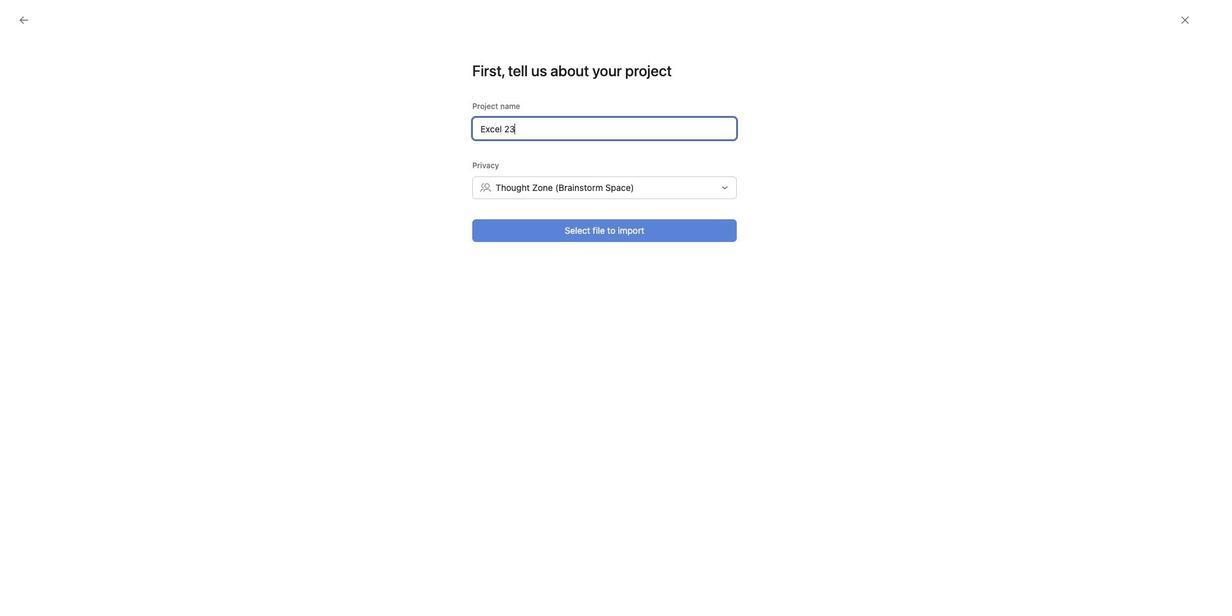 Task type: locate. For each thing, give the bounding box(es) containing it.
go back image
[[19, 15, 29, 25]]

close image
[[1181, 15, 1191, 25]]

None text field
[[473, 117, 737, 140]]

hide sidebar image
[[16, 10, 26, 20]]

list item
[[702, 521, 733, 553]]



Task type: vqa. For each thing, say whether or not it's contained in the screenshot.
ADD TO STARRED "icon"
no



